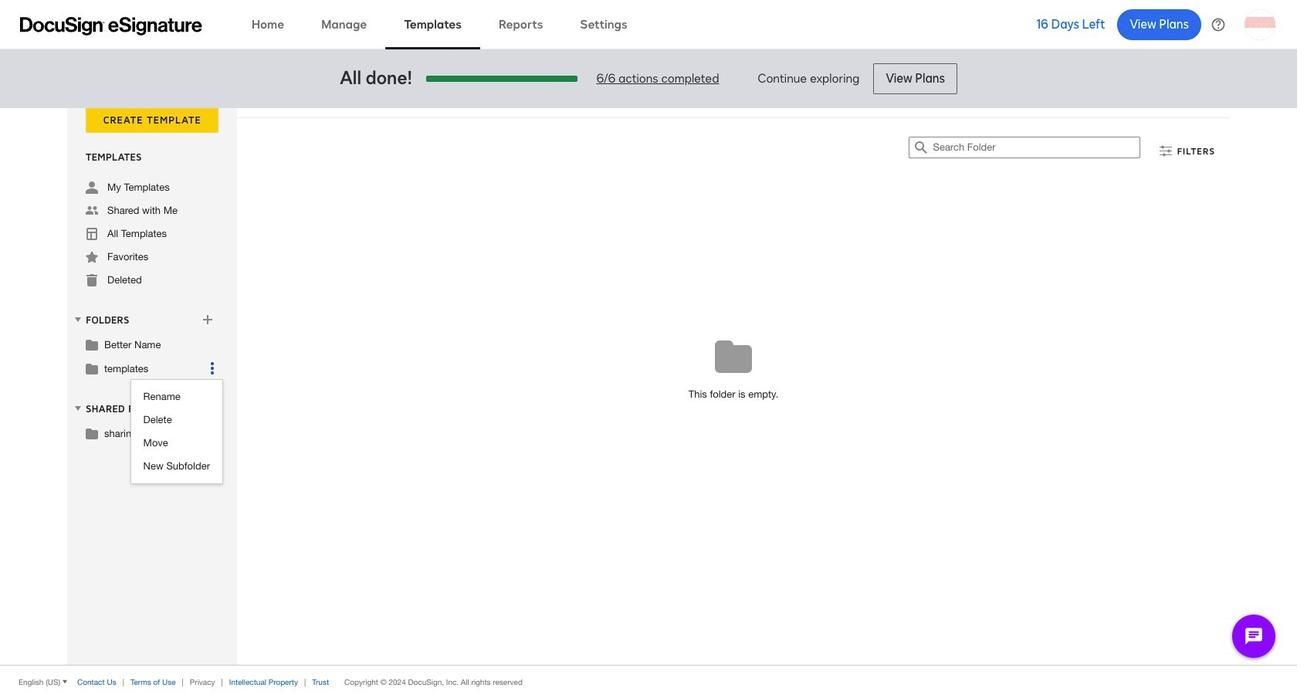 Task type: describe. For each thing, give the bounding box(es) containing it.
folder image
[[86, 427, 98, 439]]

shared image
[[86, 205, 98, 217]]

view shared folders image
[[72, 402, 84, 415]]

view folders image
[[72, 313, 84, 326]]

menu inside secondary navigation region
[[131, 385, 222, 478]]

templates image
[[86, 228, 98, 240]]

trash image
[[86, 274, 98, 287]]

2 folder image from the top
[[86, 362, 98, 375]]



Task type: vqa. For each thing, say whether or not it's contained in the screenshot.
Your uploaded profile image
yes



Task type: locate. For each thing, give the bounding box(es) containing it.
1 folder image from the top
[[86, 338, 98, 351]]

folder image up folder icon
[[86, 362, 98, 375]]

star filled image
[[86, 251, 98, 263]]

Search Folder text field
[[933, 137, 1140, 158]]

secondary navigation region
[[67, 107, 1234, 665]]

user image
[[86, 181, 98, 194]]

menu
[[131, 385, 222, 478]]

folder image
[[86, 338, 98, 351], [86, 362, 98, 375]]

your uploaded profile image image
[[1245, 9, 1276, 40]]

more info region
[[0, 665, 1297, 698]]

folder image down the trash image
[[86, 338, 98, 351]]

1 vertical spatial folder image
[[86, 362, 98, 375]]

0 vertical spatial folder image
[[86, 338, 98, 351]]

docusign esignature image
[[20, 17, 202, 35]]



